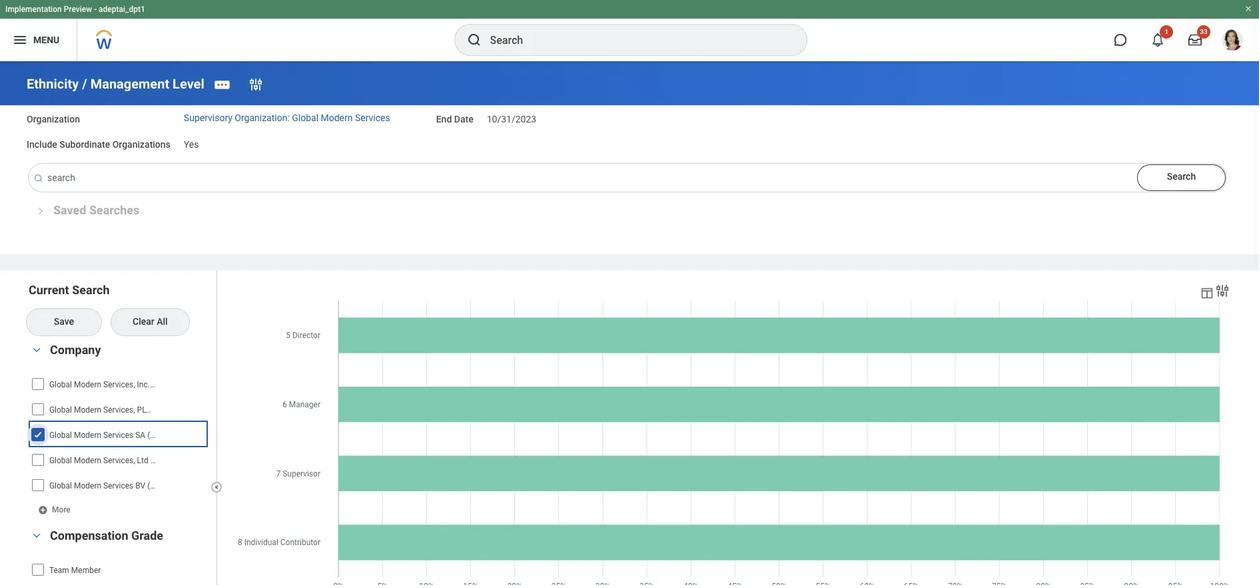 Task type: vqa. For each thing, say whether or not it's contained in the screenshot.
Calendars In Use element
no



Task type: locate. For each thing, give the bounding box(es) containing it.
supervisory
[[184, 113, 232, 123]]

(france)
[[147, 431, 177, 441]]

services, for ltd
[[103, 457, 135, 466]]

company group
[[27, 343, 210, 519]]

0 horizontal spatial search
[[72, 283, 110, 297]]

search
[[1167, 171, 1196, 182], [72, 283, 110, 297]]

1 vertical spatial search
[[72, 283, 110, 297]]

compensation
[[50, 529, 128, 543]]

services,
[[103, 381, 135, 390], [103, 406, 135, 415], [103, 457, 135, 466]]

modern
[[321, 113, 353, 123], [74, 381, 101, 390], [74, 406, 101, 415], [74, 431, 101, 441], [74, 457, 101, 466], [74, 482, 101, 491]]

services, left inc.
[[103, 381, 135, 390]]

plc
[[137, 406, 151, 415]]

0 vertical spatial chevron down image
[[29, 346, 45, 355]]

chevron down image inside company group
[[29, 346, 45, 355]]

2 vertical spatial services
[[103, 482, 133, 491]]

global for global modern services, plc (u.k.)
[[49, 406, 72, 415]]

modern for global modern services sa (france)
[[74, 431, 101, 441]]

(netherlands)
[[147, 482, 196, 491]]

1 button
[[1143, 25, 1173, 55]]

(u.k.)
[[153, 406, 173, 415]]

save button
[[27, 309, 101, 336]]

chevron down image down more dropdown button
[[29, 532, 45, 541]]

menu
[[33, 34, 59, 45]]

services, for plc
[[103, 406, 135, 415]]

0 vertical spatial services,
[[103, 381, 135, 390]]

preview
[[64, 5, 92, 14]]

yes
[[184, 140, 199, 150]]

2 chevron down image from the top
[[29, 532, 45, 541]]

1 vertical spatial chevron down image
[[29, 532, 45, 541]]

clear all
[[133, 317, 168, 327]]

Search search field
[[27, 164, 1227, 192]]

clear
[[133, 317, 154, 327]]

search button
[[1137, 165, 1226, 191]]

configure and view chart data image
[[1215, 283, 1231, 299], [1200, 286, 1215, 301]]

ethnicity / management level main content
[[0, 61, 1259, 586]]

services, left plc
[[103, 406, 135, 415]]

global
[[292, 113, 319, 123], [49, 381, 72, 390], [49, 406, 72, 415], [49, 431, 72, 441], [49, 457, 72, 466], [49, 482, 72, 491]]

global for global modern services bv (netherlands)
[[49, 482, 72, 491]]

1 chevron down image from the top
[[29, 346, 45, 355]]

services
[[355, 113, 390, 123], [103, 431, 133, 441], [103, 482, 133, 491]]

more button
[[38, 505, 72, 516]]

2 services, from the top
[[103, 406, 135, 415]]

notifications large image
[[1151, 33, 1165, 47]]

chevron down image left company
[[29, 346, 45, 355]]

services for (netherlands)
[[103, 482, 133, 491]]

1 services, from the top
[[103, 381, 135, 390]]

compensation grade group
[[27, 529, 210, 586]]

1 vertical spatial services,
[[103, 406, 135, 415]]

3 services, from the top
[[103, 457, 135, 466]]

global for global modern services, ltd (canada)
[[49, 457, 72, 466]]

team
[[49, 567, 69, 576]]

0 vertical spatial search
[[1167, 171, 1196, 182]]

notifications element
[[1229, 27, 1239, 37]]

10/31/2023
[[487, 114, 536, 124]]

-
[[94, 5, 97, 14]]

global modern services, plc (u.k.)
[[49, 406, 173, 415]]

inc.
[[137, 381, 150, 390]]

1 horizontal spatial search
[[1167, 171, 1196, 182]]

2 vertical spatial services,
[[103, 457, 135, 466]]

global for global modern services, inc. (usa)
[[49, 381, 72, 390]]

implementation preview -   adeptai_dpt1
[[5, 5, 145, 14]]

management
[[90, 76, 169, 92]]

33
[[1200, 28, 1208, 35]]

ethnicity / management level link
[[27, 76, 204, 92]]

chevron down image inside compensation grade "group"
[[29, 532, 45, 541]]

compensation grade
[[50, 529, 163, 543]]

global modern services, ltd (canada)
[[49, 457, 183, 466]]

services, left "ltd" at left bottom
[[103, 457, 135, 466]]

member
[[71, 567, 101, 576]]

more
[[52, 506, 70, 515]]

grade
[[131, 529, 163, 543]]

implementation
[[5, 5, 62, 14]]

company button
[[50, 343, 101, 357]]

team member
[[49, 567, 101, 576]]

33 button
[[1181, 25, 1211, 55]]

1 vertical spatial services
[[103, 431, 133, 441]]

Ethnicity / Management Level text field
[[29, 164, 1227, 192]]

clear all button
[[111, 309, 189, 336]]

company
[[50, 343, 101, 357]]

save
[[54, 317, 74, 327]]

ltd
[[137, 457, 148, 466]]

chevron down image
[[29, 346, 45, 355], [29, 532, 45, 541]]



Task type: describe. For each thing, give the bounding box(es) containing it.
services for (france)
[[103, 431, 133, 441]]

include
[[27, 140, 57, 150]]

profile logan mcneil image
[[1222, 29, 1243, 53]]

supervisory organization: global modern services
[[184, 113, 390, 123]]

all
[[157, 317, 168, 327]]

check small image
[[30, 427, 46, 443]]

end date element
[[487, 106, 536, 126]]

ethnicity / management level
[[27, 76, 204, 92]]

date
[[454, 114, 474, 124]]

organization:
[[235, 113, 290, 123]]

compensation grade button
[[50, 529, 163, 543]]

adeptai_dpt1
[[99, 5, 145, 14]]

modern for global modern services bv (netherlands)
[[74, 482, 101, 491]]

menu button
[[0, 19, 77, 61]]

current
[[29, 283, 69, 297]]

close environment banner image
[[1245, 5, 1253, 13]]

chevron down image for company
[[29, 346, 45, 355]]

modern for global modern services, inc. (usa)
[[74, 381, 101, 390]]

organizations
[[112, 140, 170, 150]]

filter search field
[[27, 283, 219, 586]]

/
[[82, 76, 87, 92]]

global modern services sa (france)
[[49, 431, 177, 441]]

services, for inc.
[[103, 381, 135, 390]]

end date
[[436, 114, 474, 124]]

search image
[[466, 32, 482, 48]]

subordinate
[[60, 140, 110, 150]]

chevron down image for compensation grade
[[29, 532, 45, 541]]

modern for global modern services, plc (u.k.)
[[74, 406, 101, 415]]

inbox large image
[[1189, 33, 1202, 47]]

global for global modern services sa (france)
[[49, 431, 72, 441]]

1
[[1165, 28, 1169, 35]]

change selection image
[[248, 77, 264, 93]]

global modern services bv (netherlands)
[[49, 482, 196, 491]]

(usa)
[[152, 381, 173, 390]]

current search
[[29, 283, 110, 297]]

end
[[436, 114, 452, 124]]

bv
[[135, 482, 145, 491]]

level
[[173, 76, 204, 92]]

include subordinate organizations
[[27, 140, 170, 150]]

search inside filter search field
[[72, 283, 110, 297]]

ethnicity
[[27, 76, 79, 92]]

search inside button
[[1167, 171, 1196, 182]]

include subordinate organizations element
[[184, 132, 199, 151]]

sa
[[135, 431, 145, 441]]

menu banner
[[0, 0, 1259, 61]]

(canada)
[[150, 457, 183, 466]]

global modern services, inc. (usa)
[[49, 381, 173, 390]]

Search Workday  search field
[[490, 25, 779, 55]]

organization
[[27, 114, 80, 124]]

search image
[[33, 173, 44, 184]]

modern for global modern services, ltd (canada)
[[74, 457, 101, 466]]

0 vertical spatial services
[[355, 113, 390, 123]]

supervisory organization: global modern services link
[[184, 113, 390, 123]]

company tree
[[30, 373, 205, 497]]

justify image
[[12, 32, 28, 48]]



